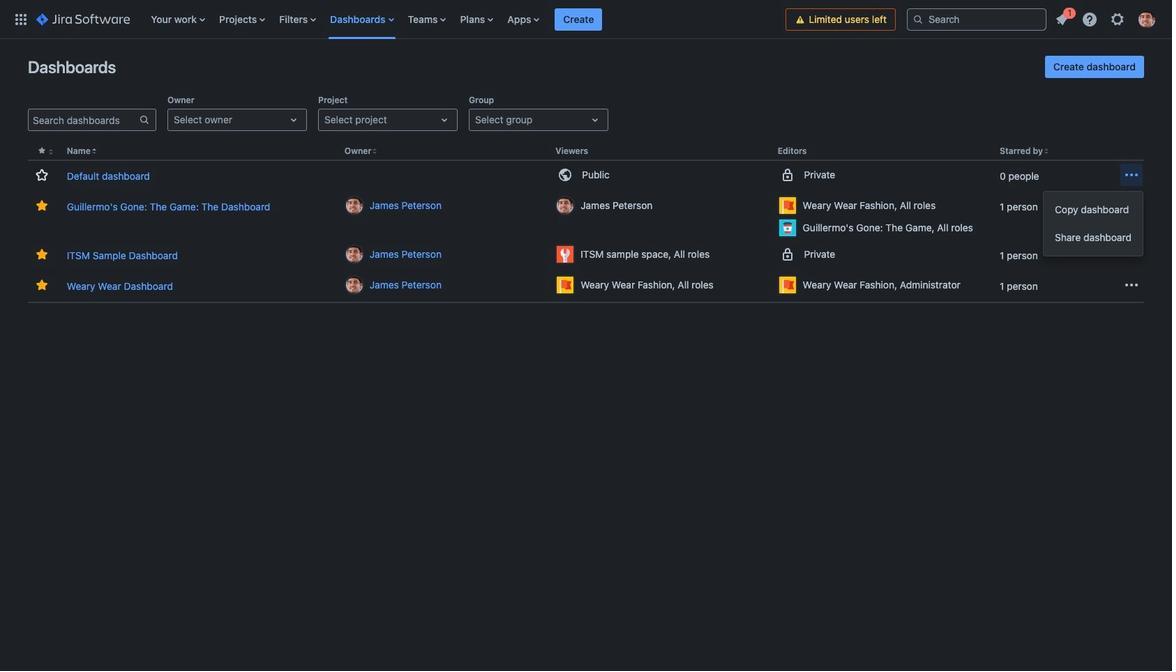 Task type: vqa. For each thing, say whether or not it's contained in the screenshot.
Editing corresponding to Editing keyboard shortcuts
no



Task type: locate. For each thing, give the bounding box(es) containing it.
1 open image from the left
[[285, 112, 302, 128]]

group
[[1044, 192, 1143, 256]]

None text field
[[324, 113, 327, 127]]

search image
[[913, 14, 924, 25]]

1 vertical spatial more image
[[1123, 277, 1140, 294]]

star guillermo's gone: the game: the dashboard image
[[33, 198, 50, 214]]

more image for star weary wear dashboard image
[[1123, 277, 1140, 294]]

open image
[[285, 112, 302, 128], [436, 112, 453, 128], [587, 112, 603, 128]]

banner
[[0, 0, 1172, 39]]

star weary wear dashboard image
[[33, 277, 50, 294]]

your profile and settings image
[[1139, 11, 1155, 28]]

0 vertical spatial more image
[[1123, 246, 1140, 263]]

None search field
[[907, 8, 1046, 30]]

1 horizontal spatial list
[[1049, 5, 1164, 32]]

jira software image
[[36, 11, 130, 28], [36, 11, 130, 28]]

more image
[[1123, 246, 1140, 263], [1123, 277, 1140, 294]]

more image
[[1123, 167, 1140, 184]]

0 horizontal spatial open image
[[285, 112, 302, 128]]

list item
[[555, 0, 602, 39], [1049, 5, 1076, 30]]

list
[[144, 0, 786, 39], [1049, 5, 1164, 32]]

2 horizontal spatial open image
[[587, 112, 603, 128]]

None text field
[[174, 113, 176, 127], [475, 113, 478, 127], [174, 113, 176, 127], [475, 113, 478, 127]]

1 horizontal spatial list item
[[1049, 5, 1076, 30]]

star itsm sample dashboard image
[[33, 246, 50, 263]]

2 more image from the top
[[1123, 277, 1140, 294]]

1 horizontal spatial open image
[[436, 112, 453, 128]]

2 open image from the left
[[436, 112, 453, 128]]

1 more image from the top
[[1123, 246, 1140, 263]]



Task type: describe. For each thing, give the bounding box(es) containing it.
Search dashboards text field
[[29, 110, 139, 130]]

star default dashboard image
[[33, 167, 50, 184]]

dashboards details element
[[28, 142, 1144, 304]]

help image
[[1081, 11, 1098, 28]]

primary element
[[8, 0, 786, 39]]

settings image
[[1109, 11, 1126, 28]]

0 horizontal spatial list item
[[555, 0, 602, 39]]

3 open image from the left
[[587, 112, 603, 128]]

list item inside list
[[1049, 5, 1076, 30]]

appswitcher icon image
[[13, 11, 29, 28]]

0 horizontal spatial list
[[144, 0, 786, 39]]

notifications image
[[1053, 11, 1070, 28]]

Search field
[[907, 8, 1046, 30]]

more image for 'star itsm sample dashboard' image
[[1123, 246, 1140, 263]]



